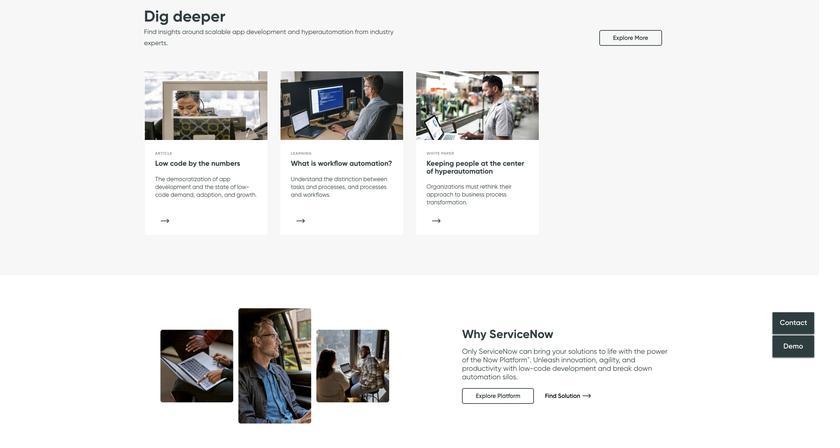 Task type: locate. For each thing, give the bounding box(es) containing it.
with
[[619, 347, 633, 355], [503, 364, 517, 373]]

find
[[144, 28, 157, 36], [545, 392, 557, 400]]

0 vertical spatial code
[[170, 159, 187, 168]]

2 vertical spatial code
[[534, 364, 551, 373]]

code down the
[[155, 191, 169, 198]]

1 horizontal spatial to
[[599, 347, 606, 355]]

explore more link
[[600, 30, 662, 46]]

app right scalable
[[232, 28, 245, 36]]

0 horizontal spatial find
[[144, 28, 157, 36]]

productivity
[[462, 364, 502, 373]]

0 vertical spatial to
[[455, 191, 461, 198]]

servicenow
[[490, 327, 554, 341], [479, 347, 518, 355]]

find inside dig deeper find insights around scalable app development and hyperautomation from industry experts.
[[144, 28, 157, 36]]

. unleash innovation, agility, and productivity with low-code development and break down automation silos.
[[462, 355, 652, 381]]

development inside . unleash innovation, agility, and productivity with low-code development and break down automation silos.
[[553, 364, 596, 373]]

industry
[[370, 28, 394, 36]]

the inside understand the distinction between tasks and processes, and processes and workflows.
[[324, 176, 333, 182]]

development
[[246, 28, 286, 36], [155, 183, 191, 190], [553, 364, 596, 373]]

deeper
[[173, 6, 225, 26]]

2 horizontal spatial code
[[534, 364, 551, 373]]

hyperautomation inside dig deeper find insights around scalable app development and hyperautomation from industry experts.
[[302, 28, 353, 36]]

1 vertical spatial servicenow
[[479, 347, 518, 355]]

to up "transformation."
[[455, 191, 461, 198]]

0 vertical spatial platform
[[500, 355, 527, 364]]

democratization
[[167, 176, 211, 182]]

servicenow inside the only servicenow can bring your solutions to life with the power of the now platform
[[479, 347, 518, 355]]

0 vertical spatial hyperautomation
[[302, 28, 353, 36]]

1 vertical spatial code
[[155, 191, 169, 198]]

the up down
[[634, 347, 645, 355]]

the inside the keeping people at the center of hyperautomation
[[490, 159, 501, 168]]

1 vertical spatial explore
[[476, 392, 496, 400]]

servicenow down why servicenow in the bottom right of the page
[[479, 347, 518, 355]]

of
[[427, 167, 433, 176], [212, 176, 218, 182], [230, 183, 236, 190], [462, 355, 469, 364]]

1 horizontal spatial low-
[[519, 364, 534, 373]]

power
[[647, 347, 668, 355]]

and
[[288, 28, 300, 36], [193, 183, 203, 190], [306, 183, 317, 190], [348, 183, 359, 190], [224, 191, 235, 198], [291, 191, 302, 198], [622, 355, 636, 364], [598, 364, 611, 373]]

1 horizontal spatial with
[[619, 347, 633, 355]]

is
[[311, 159, 316, 168]]

servicenow up "can"
[[490, 327, 554, 341]]

of up state
[[212, 176, 218, 182]]

of up organizations
[[427, 167, 433, 176]]

silos.
[[503, 373, 518, 381]]

app up state
[[219, 176, 231, 182]]

to
[[455, 191, 461, 198], [599, 347, 606, 355]]

app
[[232, 28, 245, 36], [219, 176, 231, 182]]

the up adoption,
[[205, 183, 214, 190]]

the inside the democratization of app development and the state of low- code demand, adoption, and growth.
[[205, 183, 214, 190]]

growth.
[[237, 191, 257, 198]]

code right .
[[534, 364, 551, 373]]

understand
[[291, 176, 322, 182]]

0 vertical spatial app
[[232, 28, 245, 36]]

demo
[[784, 342, 804, 351]]

hyperautomation inside the keeping people at the center of hyperautomation
[[435, 167, 493, 176]]

workflow
[[318, 159, 348, 168]]

bring
[[534, 347, 551, 355]]

the right at
[[490, 159, 501, 168]]

0 horizontal spatial with
[[503, 364, 517, 373]]

1 horizontal spatial explore
[[613, 34, 633, 42]]

1 horizontal spatial development
[[246, 28, 286, 36]]

by
[[189, 159, 197, 168]]

contact
[[780, 318, 807, 327]]

their
[[500, 183, 512, 190]]

processes
[[360, 183, 387, 190]]

0 vertical spatial development
[[246, 28, 286, 36]]

between
[[363, 176, 387, 182]]

0 horizontal spatial app
[[219, 176, 231, 182]]

low-
[[237, 183, 249, 190], [519, 364, 534, 373]]

maximize the potential of the hybrid workforce image
[[416, 71, 539, 140]]

1 vertical spatial hyperautomation
[[435, 167, 493, 176]]

0 vertical spatial servicenow
[[490, 327, 554, 341]]

demo link
[[773, 336, 814, 357]]

explore more
[[613, 34, 648, 42]]

center
[[503, 159, 524, 168]]

adoption,
[[196, 191, 223, 198]]

platform left .
[[500, 355, 527, 364]]

0 vertical spatial find
[[144, 28, 157, 36]]

low- down "®"
[[519, 364, 534, 373]]

platform
[[500, 355, 527, 364], [498, 392, 521, 400]]

to inside the organizations must rethink their approach to business process transformation.
[[455, 191, 461, 198]]

find left solution
[[545, 392, 557, 400]]

1 vertical spatial app
[[219, 176, 231, 182]]

0 vertical spatial with
[[619, 347, 633, 355]]

1 horizontal spatial app
[[232, 28, 245, 36]]

why servicenow
[[462, 327, 554, 341]]

explore left the more
[[613, 34, 633, 42]]

1 horizontal spatial hyperautomation
[[435, 167, 493, 176]]

hyperautomation
[[302, 28, 353, 36], [435, 167, 493, 176]]

the up processes,
[[324, 176, 333, 182]]

low- up growth.
[[237, 183, 249, 190]]

with right now at the right
[[503, 364, 517, 373]]

1 vertical spatial find
[[545, 392, 557, 400]]

code inside . unleash innovation, agility, and productivity with low-code development and break down automation silos.
[[534, 364, 551, 373]]

contact link
[[773, 312, 814, 334]]

2 horizontal spatial development
[[553, 364, 596, 373]]

what
[[291, 159, 309, 168]]

1 vertical spatial low-
[[519, 364, 534, 373]]

1 vertical spatial with
[[503, 364, 517, 373]]

servicenow for why
[[490, 327, 554, 341]]

to inside the only servicenow can bring your solutions to life with the power of the now platform
[[599, 347, 606, 355]]

why
[[462, 327, 487, 341]]

explore down automation
[[476, 392, 496, 400]]

the
[[199, 159, 210, 168], [490, 159, 501, 168], [324, 176, 333, 182], [205, 183, 214, 190], [634, 347, 645, 355], [471, 355, 482, 364]]

development inside the democratization of app development and the state of low- code demand, adoption, and growth.
[[155, 183, 191, 190]]

code
[[170, 159, 187, 168], [155, 191, 169, 198], [534, 364, 551, 373]]

automation?
[[350, 159, 392, 168]]

0 vertical spatial explore
[[613, 34, 633, 42]]

code left by
[[170, 159, 187, 168]]

0 horizontal spatial hyperautomation
[[302, 28, 353, 36]]

only servicenow can bring your solutions to life with the power of the now platform
[[462, 347, 668, 364]]

0 vertical spatial low-
[[237, 183, 249, 190]]

approach
[[427, 191, 453, 198]]

find solution
[[545, 392, 580, 400]]

with right life
[[619, 347, 633, 355]]

and inside dig deeper find insights around scalable app development and hyperautomation from industry experts.
[[288, 28, 300, 36]]

transformation.
[[427, 199, 468, 206]]

code inside the democratization of app development and the state of low- code demand, adoption, and growth.
[[155, 191, 169, 198]]

can
[[519, 347, 532, 355]]

1 vertical spatial to
[[599, 347, 606, 355]]

.
[[530, 355, 532, 364]]

0 horizontal spatial low-
[[237, 183, 249, 190]]

to left life
[[599, 347, 606, 355]]

distinction
[[334, 176, 362, 182]]

0 horizontal spatial code
[[155, 191, 169, 198]]

1 vertical spatial development
[[155, 183, 191, 190]]

0 horizontal spatial development
[[155, 183, 191, 190]]

0 horizontal spatial to
[[455, 191, 461, 198]]

must
[[466, 183, 479, 190]]

0 horizontal spatial explore
[[476, 392, 496, 400]]

around
[[182, 28, 204, 36]]

of up automation
[[462, 355, 469, 364]]

1 horizontal spatial find
[[545, 392, 557, 400]]

of right state
[[230, 183, 236, 190]]

explore
[[613, 34, 633, 42], [476, 392, 496, 400]]

platform down silos.
[[498, 392, 521, 400]]

find up experts.
[[144, 28, 157, 36]]

at
[[481, 159, 488, 168]]

only
[[462, 347, 477, 355]]

the democratization of app development and the state of low- code demand, adoption, and growth.
[[155, 176, 257, 198]]

experts.
[[144, 39, 168, 47]]

taking the temperature on the growth of low-code dev image
[[145, 71, 267, 140]]

2 vertical spatial development
[[553, 364, 596, 373]]



Task type: describe. For each thing, give the bounding box(es) containing it.
platform inside the only servicenow can bring your solutions to life with the power of the now platform
[[500, 355, 527, 364]]

®
[[527, 356, 530, 360]]

servicenow for only
[[479, 347, 518, 355]]

explore platform link
[[462, 388, 534, 404]]

break
[[613, 364, 632, 373]]

unleash
[[533, 355, 560, 364]]

understand the distinction between tasks and processes, and processes and workflows.
[[291, 176, 387, 198]]

insights
[[158, 28, 181, 36]]

dig deeper find insights around scalable app development and hyperautomation from industry experts.
[[144, 6, 394, 47]]

the
[[155, 176, 165, 182]]

what is workflow automation?
[[291, 159, 392, 168]]

keeping people at the center of hyperautomation
[[427, 159, 524, 176]]

low- inside the democratization of app development and the state of low- code demand, adoption, and growth.
[[237, 183, 249, 190]]

tasks
[[291, 183, 305, 190]]

the left now at the right
[[471, 355, 482, 364]]

numbers
[[211, 159, 240, 168]]

explore for explore more
[[613, 34, 633, 42]]

innovation,
[[562, 355, 598, 364]]

organizations must rethink their approach to business process transformation.
[[427, 183, 512, 206]]

solution
[[558, 392, 580, 400]]

app inside dig deeper find insights around scalable app development and hyperautomation from industry experts.
[[232, 28, 245, 36]]

agility,
[[599, 355, 621, 364]]

explore for explore platform
[[476, 392, 496, 400]]

process
[[486, 191, 507, 198]]

app inside the democratization of app development and the state of low- code demand, adoption, and growth.
[[219, 176, 231, 182]]

low
[[155, 159, 168, 168]]

scalable
[[205, 28, 231, 36]]

with inside . unleash innovation, agility, and productivity with low-code development and break down automation silos.
[[503, 364, 517, 373]]

from
[[355, 28, 369, 36]]

low- inside . unleash innovation, agility, and productivity with low-code development and break down automation silos.
[[519, 364, 534, 373]]

solutions
[[568, 347, 597, 355]]

processes,
[[318, 183, 346, 190]]

business
[[462, 191, 485, 198]]

explore platform
[[476, 392, 521, 400]]

with inside the only servicenow can bring your solutions to life with the power of the now platform
[[619, 347, 633, 355]]

the right by
[[199, 159, 210, 168]]

keeping
[[427, 159, 454, 168]]

1 horizontal spatial code
[[170, 159, 187, 168]]

automation
[[462, 373, 501, 381]]

1 vertical spatial platform
[[498, 392, 521, 400]]

development inside dig deeper find insights around scalable app development and hyperautomation from industry experts.
[[246, 28, 286, 36]]

find solution link
[[545, 392, 601, 400]]

of inside the only servicenow can bring your solutions to life with the power of the now platform
[[462, 355, 469, 364]]

rethink
[[480, 183, 498, 190]]

your
[[552, 347, 567, 355]]

people
[[456, 159, 479, 168]]

demand,
[[171, 191, 195, 198]]

life
[[608, 347, 617, 355]]

low code by the numbers
[[155, 159, 240, 168]]

workflows.
[[303, 191, 331, 198]]

state
[[215, 183, 229, 190]]

dig
[[144, 6, 169, 26]]

down
[[634, 364, 652, 373]]

organizations
[[427, 183, 464, 190]]

of inside the keeping people at the center of hyperautomation
[[427, 167, 433, 176]]

now
[[483, 355, 498, 364]]

more
[[635, 34, 648, 42]]



Task type: vqa. For each thing, say whether or not it's contained in the screenshot.
Of within the 'Keeping people at the center of hyperautomation'
yes



